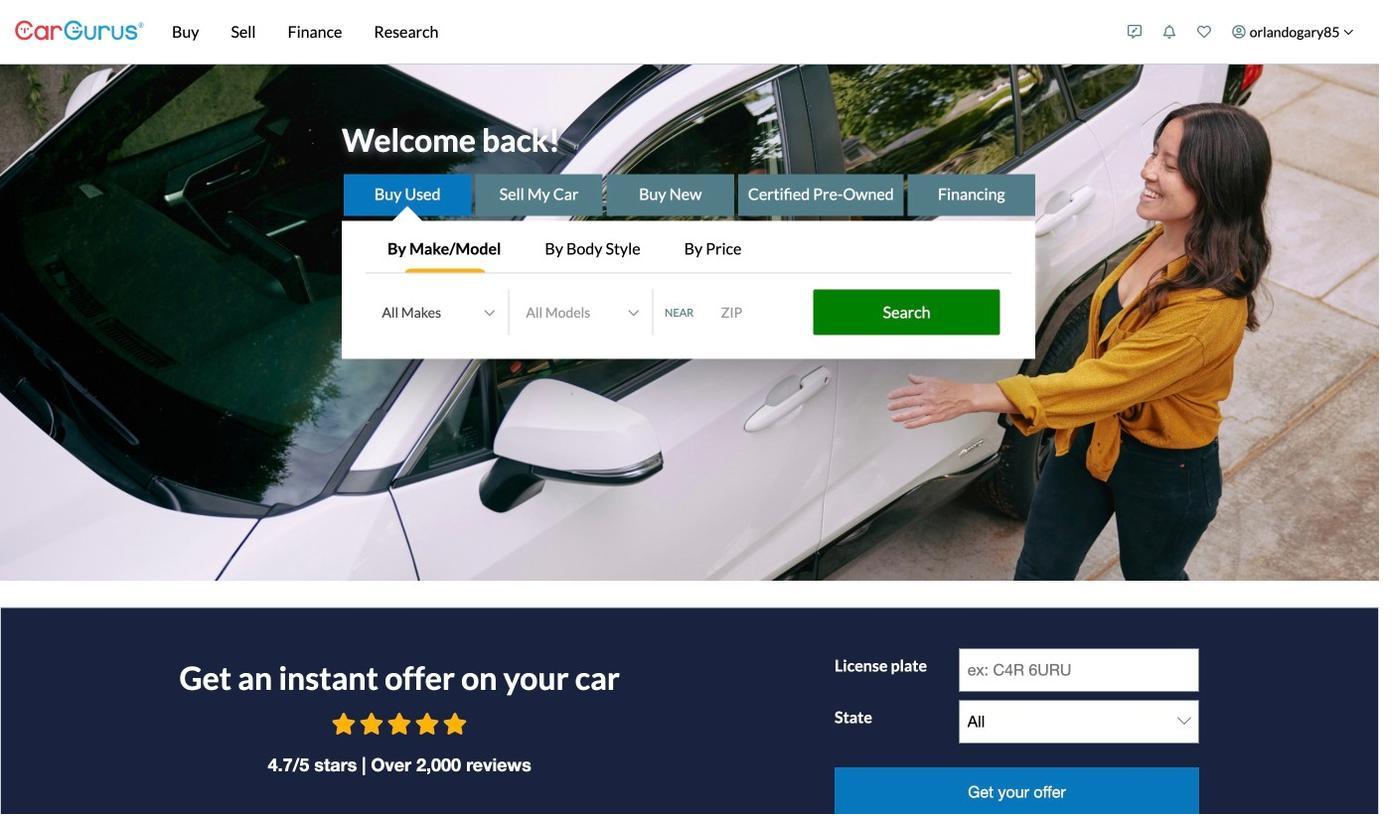 Task type: locate. For each thing, give the bounding box(es) containing it.
None submit
[[813, 290, 1000, 336]]

Zip telephone field
[[709, 293, 809, 333]]

saved cars image
[[1198, 25, 1212, 39]]

menu bar
[[144, 0, 1118, 64]]

menu
[[1118, 4, 1364, 60]]

open notifications image
[[1163, 25, 1177, 39]]



Task type: vqa. For each thing, say whether or not it's contained in the screenshot.
Hitch within Navigation System,Auxiliary Switch Group,Cold Weather Group,Quick Order Package 24R Rubicon,Trailer Tow Package,9 Speakers,AM/FM radio: SiriusXM,Radio data system,Radio: Uconnect 4C Nav w/8.4" Display,Air Conditioning,Automatic temperature control,Front dual zone A/C,Rear Window Defroster,Power steering,Power windows,Remote keyless entry,Steering wheel mounted audio controls,Performance Suspension,Traction control,4-Wheel Disc Brakes,ABS brakes,Dual front impact airbags,Dual front side impact airbags,Emergency communication system,Front anti-roll bar,Integrated roll-over protection,Low tire pressure warning,Occupant sensing airbag,Rear anti-roll bar,Brake assist,Electronic Stability Control,ParkView Rear Back-Up Camera,Delay-off headlights,Front fog lights,Fully automatic headlights,Panic alarm,Security system,Speed control,240 Amp Alternator,Heavy-Duty Engine Cooling,Black 3-Piece Hard Top,Front License Plate Bracket,Heated door mirrors,MOPAR Spray In Bedliner,Power door mirrors,97 MPH Vehicle Max Speed Calibration,Apple CarPlay/Android Auto,Auto-dimming Rear-View mirror,Auxiliary Switches,Compass,Driver door bin,Driver vanity mirror,Front reading lights,Garage door transmitter,Heated Steering Wheel,Illuminated entry,Outside temperature display,Passenger vanity mirror,Rear reading lights,Tachometer,Telescoping steering wheel,Tilt steering wheel,Trailer Hitch Zoom,Trip computer,Voltmeter,Front Bucket Seats,Heated Front Seats,Premium Cloth Low-Back Bucket Seats,Split folding rear seat,Freedom Panel Storage Bag,Front Center Armrest w/Storage,Passenger door bin,Class IV Receiver Hitch,Alloy wheels,Wheels: 17" x 7.5" Granite Crystal Aluminum,Rear Sliding Window,Variably intermittent wipers,4.10 Rear Axle Ratio
no



Task type: describe. For each thing, give the bounding box(es) containing it.
user icon image
[[1232, 25, 1246, 39]]

ex: C4R 6URU field
[[959, 649, 1199, 692]]

chevron down image
[[1343, 27, 1354, 37]]

add a car review image
[[1128, 25, 1142, 39]]



